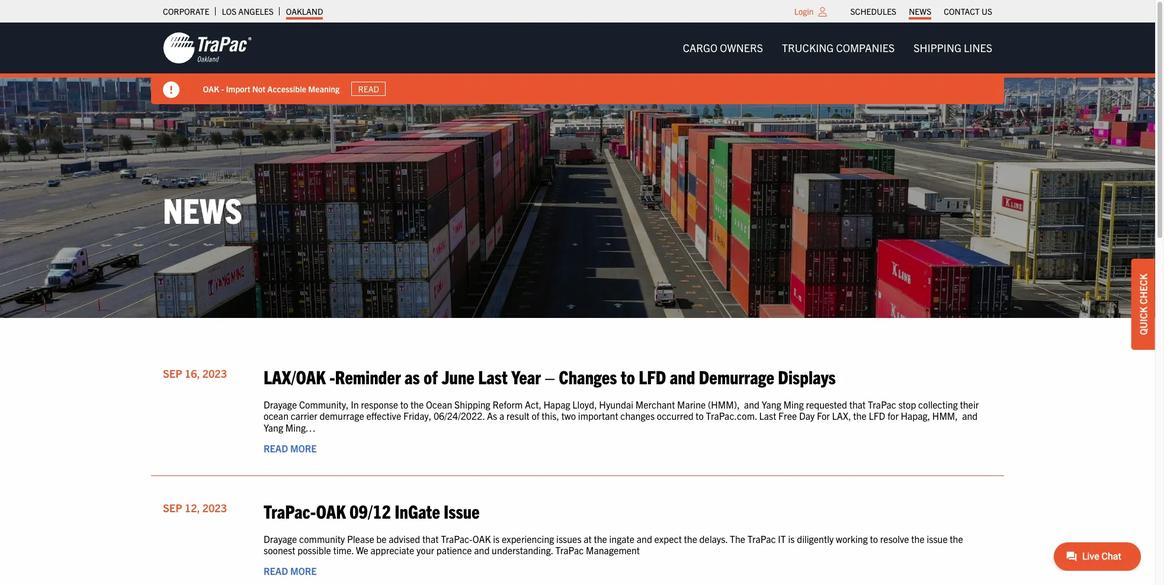 Task type: vqa. For each thing, say whether or not it's contained in the screenshot.
on to the top
no



Task type: locate. For each thing, give the bounding box(es) containing it.
trapac
[[868, 399, 897, 411], [748, 534, 776, 545], [556, 545, 584, 557]]

1 vertical spatial trapac-
[[441, 534, 473, 545]]

lfd
[[639, 365, 666, 388], [869, 410, 886, 422]]

collecting
[[919, 399, 958, 411]]

read for trapac-
[[264, 566, 288, 578]]

2 read more link from the top
[[264, 566, 317, 578]]

read down ocean
[[264, 443, 288, 454]]

- up community,
[[330, 365, 335, 388]]

issues
[[557, 534, 582, 545]]

and
[[670, 365, 696, 388], [745, 399, 760, 411], [963, 410, 978, 422], [637, 534, 653, 545], [474, 545, 490, 557]]

- for reminder
[[330, 365, 335, 388]]

drayage inside drayage community please be advised that trapac-oak is experiencing issues at the ingate and expect the delays. the trapac it is diligently working to resolve the issue the soonest possible time. we appreciate your patience and understanding. trapac management
[[264, 534, 297, 545]]

read more inside lax/oak -reminder as of june last year –  changes to lfd and demurrage displays article
[[264, 443, 317, 454]]

yang left ming…
[[264, 422, 283, 434]]

is left experiencing
[[493, 534, 500, 545]]

ming
[[784, 399, 804, 411]]

of inside the 'drayage community, in response to the ocean shipping reform act, hapag lloyd, hyundai merchant marine (hmm),  and yang ming requested that trapac stop collecting their ocean carrier demurrage effective friday, 06/24/2022. as a result of this, two important changes occurred to trapac.com. last free day for lax, the lfd for hapag, hmm,  and yang ming…'
[[532, 410, 540, 422]]

oak right patience
[[473, 534, 491, 545]]

more down possible
[[290, 566, 317, 578]]

the right issue
[[950, 534, 964, 545]]

12,
[[185, 501, 200, 515]]

to
[[621, 365, 635, 388], [400, 399, 409, 411], [696, 410, 704, 422], [870, 534, 879, 545]]

trapac- inside drayage community please be advised that trapac-oak is experiencing issues at the ingate and expect the delays. the trapac it is diligently working to resolve the issue the soonest possible time. we appreciate your patience and understanding. trapac management
[[441, 534, 473, 545]]

1 horizontal spatial news
[[909, 6, 932, 17]]

drayage left possible
[[264, 534, 297, 545]]

1 sep from the top
[[163, 367, 182, 381]]

read more link inside trapac-oak 09/12 ingate issue article
[[264, 566, 317, 578]]

not
[[253, 83, 266, 94]]

lax/oak -reminder as of june last year –  changes to lfd and demurrage displays article
[[151, 354, 1005, 477]]

1 vertical spatial shipping
[[455, 399, 491, 411]]

0 vertical spatial trapac-
[[264, 500, 316, 523]]

09/12
[[350, 500, 391, 523]]

read more for lax/oak
[[264, 443, 317, 454]]

menu bar containing cargo owners
[[674, 36, 1002, 60]]

shipping lines link
[[905, 36, 1002, 60]]

1 read more from the top
[[264, 443, 317, 454]]

0 vertical spatial that
[[850, 399, 866, 411]]

drayage
[[264, 399, 297, 411], [264, 534, 297, 545]]

oakland link
[[286, 3, 323, 20]]

1 vertical spatial menu bar
[[674, 36, 1002, 60]]

2023 for trapac-oak 09/12 ingate issue
[[203, 501, 227, 515]]

0 horizontal spatial shipping
[[455, 399, 491, 411]]

- left "import"
[[222, 83, 224, 94]]

1 vertical spatial lfd
[[869, 410, 886, 422]]

drayage inside the 'drayage community, in response to the ocean shipping reform act, hapag lloyd, hyundai merchant marine (hmm),  and yang ming requested that trapac stop collecting their ocean carrier demurrage effective friday, 06/24/2022. as a result of this, two important changes occurred to trapac.com. last free day for lax, the lfd for hapag, hmm,  and yang ming…'
[[264, 399, 297, 411]]

import
[[226, 83, 251, 94]]

to right response
[[400, 399, 409, 411]]

0 vertical spatial lfd
[[639, 365, 666, 388]]

2 read more from the top
[[264, 566, 317, 578]]

read more inside trapac-oak 09/12 ingate issue article
[[264, 566, 317, 578]]

0 horizontal spatial that
[[423, 534, 439, 545]]

read
[[359, 84, 380, 94], [264, 443, 288, 454], [264, 566, 288, 578]]

reform
[[493, 399, 523, 411]]

1 horizontal spatial lfd
[[869, 410, 886, 422]]

1 is from the left
[[493, 534, 500, 545]]

shipping inside the 'drayage community, in response to the ocean shipping reform act, hapag lloyd, hyundai merchant marine (hmm),  and yang ming requested that trapac stop collecting their ocean carrier demurrage effective friday, 06/24/2022. as a result of this, two important changes occurred to trapac.com. last free day for lax, the lfd for hapag, hmm,  and yang ming…'
[[455, 399, 491, 411]]

0 vertical spatial last
[[478, 365, 508, 388]]

2 sep from the top
[[163, 501, 182, 515]]

contact
[[944, 6, 980, 17]]

lax/oak -reminder as of june last year –  changes to lfd and demurrage displays
[[264, 365, 836, 388]]

0 vertical spatial yang
[[762, 399, 782, 411]]

2023 inside trapac-oak 09/12 ingate issue article
[[203, 501, 227, 515]]

0 vertical spatial sep
[[163, 367, 182, 381]]

news
[[909, 6, 932, 17], [163, 188, 242, 231]]

read more for trapac-
[[264, 566, 317, 578]]

that inside the 'drayage community, in response to the ocean shipping reform act, hapag lloyd, hyundai merchant marine (hmm),  and yang ming requested that trapac stop collecting their ocean carrier demurrage effective friday, 06/24/2022. as a result of this, two important changes occurred to trapac.com. last free day for lax, the lfd for hapag, hmm,  and yang ming…'
[[850, 399, 866, 411]]

requested
[[806, 399, 848, 411]]

0 horizontal spatial oak
[[203, 83, 220, 94]]

0 vertical spatial read more link
[[264, 443, 317, 454]]

friday,
[[404, 410, 432, 422]]

the left ocean
[[411, 399, 424, 411]]

0 vertical spatial 2023
[[203, 367, 227, 381]]

2 drayage from the top
[[264, 534, 297, 545]]

read more link
[[264, 443, 317, 454], [264, 566, 317, 578]]

1 drayage from the top
[[264, 399, 297, 411]]

trapac- up soonest
[[264, 500, 316, 523]]

login
[[795, 6, 814, 17]]

0 horizontal spatial last
[[478, 365, 508, 388]]

ingate
[[395, 500, 440, 523]]

sep for lax/oak -reminder as of june last year –  changes to lfd and demurrage displays
[[163, 367, 182, 381]]

owners
[[720, 41, 763, 55]]

1 2023 from the top
[[203, 367, 227, 381]]

2 more from the top
[[290, 566, 317, 578]]

more inside lax/oak -reminder as of june last year –  changes to lfd and demurrage displays article
[[290, 443, 317, 454]]

read more
[[264, 443, 317, 454], [264, 566, 317, 578]]

1 horizontal spatial trapac-
[[441, 534, 473, 545]]

menu bar
[[845, 3, 999, 20], [674, 36, 1002, 60]]

1 vertical spatial 2023
[[203, 501, 227, 515]]

and right the collecting
[[963, 410, 978, 422]]

0 vertical spatial news
[[909, 6, 932, 17]]

read down soonest
[[264, 566, 288, 578]]

0 vertical spatial -
[[222, 83, 224, 94]]

1 horizontal spatial last
[[760, 410, 777, 422]]

and right patience
[[474, 545, 490, 557]]

read link
[[352, 82, 386, 96]]

in
[[351, 399, 359, 411]]

1 horizontal spatial of
[[532, 410, 540, 422]]

last up reform
[[478, 365, 508, 388]]

1 vertical spatial oak
[[316, 500, 346, 523]]

read more down ming…
[[264, 443, 317, 454]]

read more link for lax/oak
[[264, 443, 317, 454]]

sep left 16,
[[163, 367, 182, 381]]

oak
[[203, 83, 220, 94], [316, 500, 346, 523], [473, 534, 491, 545]]

more down ming…
[[290, 443, 317, 454]]

2 horizontal spatial oak
[[473, 534, 491, 545]]

2 2023 from the top
[[203, 501, 227, 515]]

the
[[411, 399, 424, 411], [854, 410, 867, 422], [594, 534, 607, 545], [684, 534, 698, 545], [912, 534, 925, 545], [950, 534, 964, 545]]

that right the requested
[[850, 399, 866, 411]]

accessible
[[268, 83, 307, 94]]

1 vertical spatial of
[[532, 410, 540, 422]]

time.
[[333, 545, 354, 557]]

is
[[493, 534, 500, 545], [789, 534, 795, 545]]

shipping
[[914, 41, 962, 55], [455, 399, 491, 411]]

diligently
[[797, 534, 834, 545]]

two
[[562, 410, 576, 422]]

read inside trapac-oak 09/12 ingate issue article
[[264, 566, 288, 578]]

companies
[[837, 41, 895, 55]]

sep inside lax/oak -reminder as of june last year –  changes to lfd and demurrage displays article
[[163, 367, 182, 381]]

–
[[545, 365, 555, 388]]

1 vertical spatial news
[[163, 188, 242, 231]]

year
[[512, 365, 541, 388]]

0 horizontal spatial is
[[493, 534, 500, 545]]

2 vertical spatial oak
[[473, 534, 491, 545]]

0 vertical spatial more
[[290, 443, 317, 454]]

trapac- down issue
[[441, 534, 473, 545]]

1 vertical spatial last
[[760, 410, 777, 422]]

1 vertical spatial read more link
[[264, 566, 317, 578]]

1 read more link from the top
[[264, 443, 317, 454]]

more for trapac-
[[290, 566, 317, 578]]

cargo
[[683, 41, 718, 55]]

that right the advised
[[423, 534, 439, 545]]

read more down soonest
[[264, 566, 317, 578]]

of
[[424, 365, 438, 388], [532, 410, 540, 422]]

merchant
[[636, 399, 675, 411]]

2 is from the left
[[789, 534, 795, 545]]

1 horizontal spatial -
[[330, 365, 335, 388]]

read more link inside lax/oak -reminder as of june last year –  changes to lfd and demurrage displays article
[[264, 443, 317, 454]]

displays
[[778, 365, 836, 388]]

corporate
[[163, 6, 209, 17]]

news inside menu bar
[[909, 6, 932, 17]]

reminder
[[335, 365, 401, 388]]

trapac inside the 'drayage community, in response to the ocean shipping reform act, hapag lloyd, hyundai merchant marine (hmm),  and yang ming requested that trapac stop collecting their ocean carrier demurrage effective friday, 06/24/2022. as a result of this, two important changes occurred to trapac.com. last free day for lax, the lfd for hapag, hmm,  and yang ming…'
[[868, 399, 897, 411]]

1 vertical spatial read more
[[264, 566, 317, 578]]

0 horizontal spatial news
[[163, 188, 242, 231]]

more inside trapac-oak 09/12 ingate issue article
[[290, 566, 317, 578]]

news link
[[909, 3, 932, 20]]

trapac left it
[[748, 534, 776, 545]]

sep for trapac-oak 09/12 ingate issue
[[163, 501, 182, 515]]

shipping left a
[[455, 399, 491, 411]]

read more link down ming…
[[264, 443, 317, 454]]

1 horizontal spatial that
[[850, 399, 866, 411]]

banner
[[0, 23, 1165, 104]]

2023 right 16,
[[203, 367, 227, 381]]

ingate
[[610, 534, 635, 545]]

expect
[[655, 534, 682, 545]]

yang left ming
[[762, 399, 782, 411]]

0 vertical spatial menu bar
[[845, 3, 999, 20]]

- inside banner
[[222, 83, 224, 94]]

working
[[836, 534, 868, 545]]

lines
[[964, 41, 993, 55]]

1 horizontal spatial is
[[789, 534, 795, 545]]

0 horizontal spatial -
[[222, 83, 224, 94]]

0 horizontal spatial of
[[424, 365, 438, 388]]

read right meaning
[[359, 84, 380, 94]]

1 horizontal spatial shipping
[[914, 41, 962, 55]]

0 horizontal spatial yang
[[264, 422, 283, 434]]

quick
[[1138, 307, 1150, 335]]

lfd up merchant at the bottom right of the page
[[639, 365, 666, 388]]

of left this,
[[532, 410, 540, 422]]

2023 inside lax/oak -reminder as of june last year –  changes to lfd and demurrage displays article
[[203, 367, 227, 381]]

of right "as" in the left of the page
[[424, 365, 438, 388]]

is right it
[[789, 534, 795, 545]]

to left resolve
[[870, 534, 879, 545]]

1 vertical spatial that
[[423, 534, 439, 545]]

1 vertical spatial -
[[330, 365, 335, 388]]

2 vertical spatial read
[[264, 566, 288, 578]]

-
[[222, 83, 224, 94], [330, 365, 335, 388]]

demurrage
[[699, 365, 775, 388]]

trapac left stop
[[868, 399, 897, 411]]

delays.
[[700, 534, 728, 545]]

0 vertical spatial shipping
[[914, 41, 962, 55]]

to inside drayage community please be advised that trapac-oak is experiencing issues at the ingate and expect the delays. the trapac it is diligently working to resolve the issue the soonest possible time. we appreciate your patience and understanding. trapac management
[[870, 534, 879, 545]]

oak inside drayage community please be advised that trapac-oak is experiencing issues at the ingate and expect the delays. the trapac it is diligently working to resolve the issue the soonest possible time. we appreciate your patience and understanding. trapac management
[[473, 534, 491, 545]]

0 vertical spatial of
[[424, 365, 438, 388]]

0 vertical spatial read more
[[264, 443, 317, 454]]

quick check
[[1138, 274, 1150, 335]]

drayage community please be advised that trapac-oak is experiencing issues at the ingate and expect the delays. the trapac it is diligently working to resolve the issue the soonest possible time. we appreciate your patience and understanding. trapac management
[[264, 534, 964, 557]]

1 vertical spatial more
[[290, 566, 317, 578]]

occurred
[[657, 410, 694, 422]]

- inside article
[[330, 365, 335, 388]]

drayage up ming…
[[264, 399, 297, 411]]

and down demurrage
[[745, 399, 760, 411]]

trapac right experiencing
[[556, 545, 584, 557]]

0 vertical spatial drayage
[[264, 399, 297, 411]]

hapag,
[[901, 410, 931, 422]]

for
[[817, 410, 830, 422]]

it
[[779, 534, 786, 545]]

lfd left for
[[869, 410, 886, 422]]

menu bar containing schedules
[[845, 3, 999, 20]]

demurrage
[[320, 410, 364, 422]]

0 vertical spatial oak
[[203, 83, 220, 94]]

1 vertical spatial read
[[264, 443, 288, 454]]

sep left 12,
[[163, 501, 182, 515]]

please
[[347, 534, 374, 545]]

2023 for lax/oak -reminder as of june last year –  changes to lfd and demurrage displays
[[203, 367, 227, 381]]

and up marine
[[670, 365, 696, 388]]

read inside lax/oak -reminder as of june last year –  changes to lfd and demurrage displays article
[[264, 443, 288, 454]]

more for lax/oak
[[290, 443, 317, 454]]

1 vertical spatial drayage
[[264, 534, 297, 545]]

2023 right 12,
[[203, 501, 227, 515]]

read more link down soonest
[[264, 566, 317, 578]]

2 horizontal spatial trapac
[[868, 399, 897, 411]]

oak left "import"
[[203, 83, 220, 94]]

read for lax/oak
[[264, 443, 288, 454]]

1 more from the top
[[290, 443, 317, 454]]

last left free
[[760, 410, 777, 422]]

shipping down "news" 'link'
[[914, 41, 962, 55]]

2023
[[203, 367, 227, 381], [203, 501, 227, 515]]

sep inside trapac-oak 09/12 ingate issue article
[[163, 501, 182, 515]]

1 vertical spatial sep
[[163, 501, 182, 515]]

result
[[507, 410, 530, 422]]

oak up community
[[316, 500, 346, 523]]

quick check link
[[1132, 259, 1156, 350]]

ocean
[[426, 399, 453, 411]]



Task type: describe. For each thing, give the bounding box(es) containing it.
hapag
[[544, 399, 571, 411]]

trucking companies
[[782, 41, 895, 55]]

drayage for trapac-oak 09/12 ingate issue
[[264, 534, 297, 545]]

schedules link
[[851, 3, 897, 20]]

to right the occurred
[[696, 410, 704, 422]]

sep 12, 2023
[[163, 501, 227, 515]]

at
[[584, 534, 592, 545]]

shipping inside menu bar
[[914, 41, 962, 55]]

the right expect
[[684, 534, 698, 545]]

be
[[377, 534, 387, 545]]

issue
[[444, 500, 480, 523]]

ocean
[[264, 410, 289, 422]]

us
[[982, 6, 993, 17]]

0 horizontal spatial trapac
[[556, 545, 584, 557]]

los angeles
[[222, 6, 274, 17]]

lfd inside the 'drayage community, in response to the ocean shipping reform act, hapag lloyd, hyundai merchant marine (hmm),  and yang ming requested that trapac stop collecting their ocean carrier demurrage effective friday, 06/24/2022. as a result of this, two important changes occurred to trapac.com. last free day for lax, the lfd for hapag, hmm,  and yang ming…'
[[869, 410, 886, 422]]

0 horizontal spatial lfd
[[639, 365, 666, 388]]

1 horizontal spatial trapac
[[748, 534, 776, 545]]

contact us
[[944, 6, 993, 17]]

trapac-oak 09/12 ingate issue article
[[151, 488, 1005, 586]]

free
[[779, 410, 797, 422]]

meaning
[[309, 83, 340, 94]]

- for import
[[222, 83, 224, 94]]

experiencing
[[502, 534, 554, 545]]

stop
[[899, 399, 917, 411]]

0 vertical spatial read
[[359, 84, 380, 94]]

act,
[[525, 399, 542, 411]]

login link
[[795, 6, 814, 17]]

lax/oak
[[264, 365, 326, 388]]

ming…
[[286, 422, 316, 434]]

check
[[1138, 274, 1150, 305]]

drayage community, in response to the ocean shipping reform act, hapag lloyd, hyundai merchant marine (hmm),  and yang ming requested that trapac stop collecting their ocean carrier demurrage effective friday, 06/24/2022. as a result of this, two important changes occurred to trapac.com. last free day for lax, the lfd for hapag, hmm,  and yang ming…
[[264, 399, 979, 434]]

read more link for trapac-
[[264, 566, 317, 578]]

last inside the 'drayage community, in response to the ocean shipping reform act, hapag lloyd, hyundai merchant marine (hmm),  and yang ming requested that trapac stop collecting their ocean carrier demurrage effective friday, 06/24/2022. as a result of this, two important changes occurred to trapac.com. last free day for lax, the lfd for hapag, hmm,  and yang ming…'
[[760, 410, 777, 422]]

their
[[961, 399, 979, 411]]

to up hyundai
[[621, 365, 635, 388]]

soonest
[[264, 545, 295, 557]]

appreciate
[[371, 545, 415, 557]]

and right ingate
[[637, 534, 653, 545]]

hyundai
[[599, 399, 634, 411]]

los
[[222, 6, 237, 17]]

advised
[[389, 534, 420, 545]]

1 vertical spatial yang
[[264, 422, 283, 434]]

patience
[[437, 545, 472, 557]]

solid image
[[163, 82, 180, 98]]

oakland image
[[163, 31, 252, 65]]

schedules
[[851, 6, 897, 17]]

1 horizontal spatial oak
[[316, 500, 346, 523]]

1 horizontal spatial yang
[[762, 399, 782, 411]]

we
[[356, 545, 369, 557]]

that inside drayage community please be advised that trapac-oak is experiencing issues at the ingate and expect the delays. the trapac it is diligently working to resolve the issue the soonest possible time. we appreciate your patience and understanding. trapac management
[[423, 534, 439, 545]]

light image
[[819, 7, 827, 17]]

as
[[487, 410, 497, 422]]

important
[[578, 410, 619, 422]]

community,
[[299, 399, 349, 411]]

the
[[730, 534, 746, 545]]

oakland
[[286, 6, 323, 17]]

understanding.
[[492, 545, 553, 557]]

cargo owners
[[683, 41, 763, 55]]

this,
[[542, 410, 560, 422]]

resolve
[[881, 534, 910, 545]]

shipping lines
[[914, 41, 993, 55]]

corporate link
[[163, 3, 209, 20]]

trucking companies link
[[773, 36, 905, 60]]

sep 16, 2023
[[163, 367, 227, 381]]

16,
[[185, 367, 200, 381]]

trapac-oak 09/12 ingate issue
[[264, 500, 480, 523]]

the right lax,
[[854, 410, 867, 422]]

banner containing cargo owners
[[0, 23, 1165, 104]]

day
[[800, 410, 815, 422]]

your
[[417, 545, 435, 557]]

changes
[[621, 410, 655, 422]]

trapac.com.
[[706, 410, 757, 422]]

carrier
[[291, 410, 318, 422]]

0 horizontal spatial trapac-
[[264, 500, 316, 523]]

cargo owners link
[[674, 36, 773, 60]]

marine
[[678, 399, 706, 411]]

the left issue
[[912, 534, 925, 545]]

the right at
[[594, 534, 607, 545]]

oak - import not accessible meaning
[[203, 83, 340, 94]]

drayage for lax/oak -reminder as of june last year –  changes to lfd and demurrage displays
[[264, 399, 297, 411]]

management
[[586, 545, 640, 557]]

lloyd,
[[573, 399, 597, 411]]

06/24/2022.
[[434, 410, 485, 422]]

for
[[888, 410, 899, 422]]

angeles
[[239, 6, 274, 17]]

los angeles link
[[222, 3, 274, 20]]

trucking
[[782, 41, 834, 55]]

june
[[442, 365, 475, 388]]

contact us link
[[944, 3, 993, 20]]

response
[[361, 399, 398, 411]]



